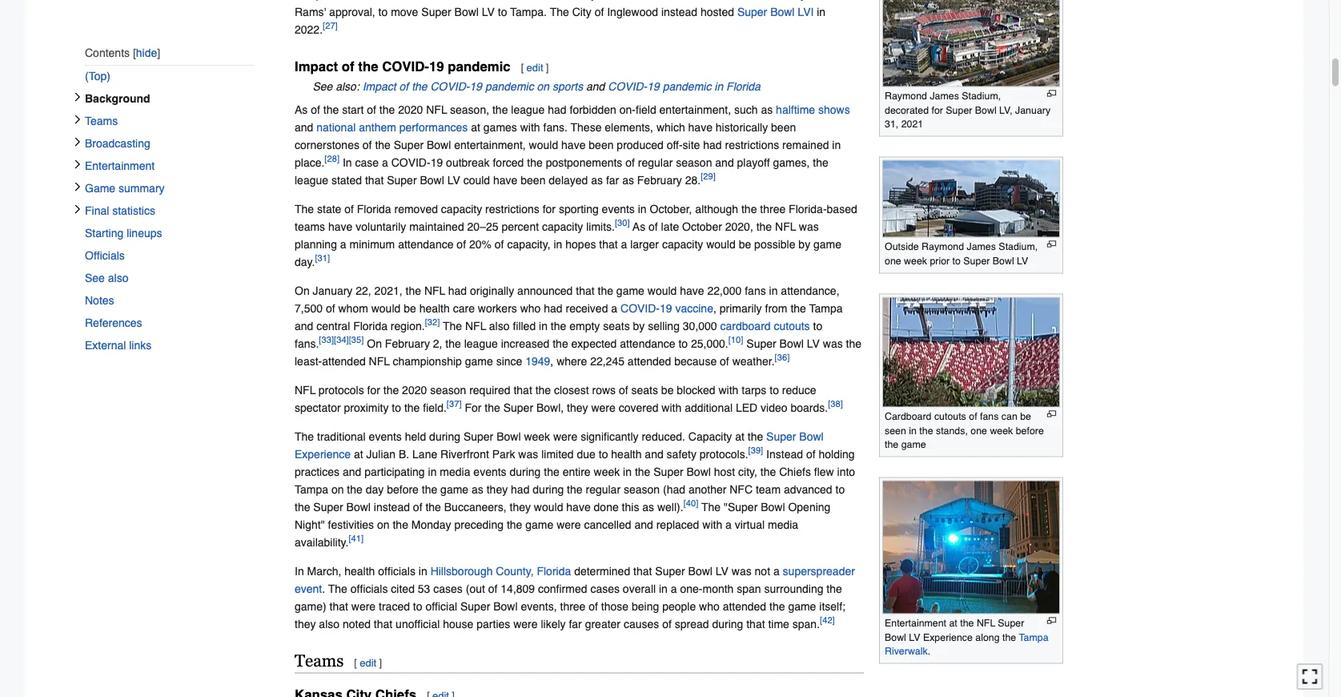 Task type: describe. For each thing, give the bounding box(es) containing it.
tarps
[[742, 384, 767, 396]]

a right the not
[[774, 565, 780, 577]]

also inside . the officials cited 53 cases (out of 14,809 confirmed cases overall in a one-month span surrounding the game) that were traced to official super bowl events, three of those being people who attended the game itself; they also noted that unofficial house parties were likely far greater causes of spread during that time span.
[[319, 617, 340, 630]]

of up the greater
[[589, 600, 598, 613]]

january inside the on january 22, 2021, the nfl had originally announced that the game would have 22,000 fans in attendance, 7,500 of whom would be health care workers who had received a
[[313, 284, 353, 297]]

starting lineups link
[[85, 222, 255, 244]]

closest
[[554, 384, 589, 396]]

bowl,
[[537, 401, 564, 414]]

2 vertical spatial health
[[345, 565, 375, 577]]

statistics
[[112, 204, 155, 217]]

edit for teams
[[360, 657, 377, 669]]

1 horizontal spatial teams
[[295, 651, 344, 670]]

super up one-
[[656, 565, 686, 577]]

likely
[[541, 617, 566, 630]]

covid-19 pandemic in florida link
[[608, 80, 761, 93]]

2021
[[902, 118, 924, 129]]

1 horizontal spatial been
[[589, 138, 614, 151]]

super inside the in case a covid-19 outbreak forced the postponements of regular season and playoff games, the league stated that super bowl lv could have been delayed as far as february 28.
[[387, 174, 417, 186]]

to inside [33] [34] [35] on february 2, the league increased the expected attendance to 25,000. [10]
[[679, 337, 688, 350]]

virtual
[[735, 518, 765, 531]]

sports
[[553, 80, 583, 93]]

lv inside entertainment at the nfl super bowl lv experience along the
[[910, 631, 921, 643]]

[ for impact of the covid-19 pandemic
[[521, 62, 524, 74]]

a right the planning
[[340, 238, 347, 251]]

attended inside . the officials cited 53 cases (out of 14,809 confirmed cases overall in a one-month span surrounding the game) that were traced to official super bowl events, three of those being people who attended the game itself; they also noted that unofficial house parties were likely far greater causes of spread during that time span.
[[723, 600, 767, 613]]

to left move
[[379, 5, 388, 18]]

would inside at games with fans. these elements, which have historically been cornerstones of the super bowl entertainment, would have been produced off-site had restrictions remained in place.
[[529, 138, 559, 151]]

had up the care
[[448, 284, 467, 297]]

covid- inside the in case a covid-19 outbreak forced the postponements of regular season and playoff games, the league stated that super bowl lv could have been delayed as far as february 28.
[[391, 156, 431, 169]]

host
[[714, 465, 736, 478]]

of inside nfl protocols for the 2020 season required that the closest rows of seats be blocked with tarps to reduce spectator proximity to the field.
[[619, 384, 629, 396]]

[35] link
[[349, 335, 364, 345]]

were down events,
[[514, 617, 538, 630]]

with inside the "super bowl opening night" festivities on the monday preceding the game were cancelled and replaced with a virtual media availability.
[[703, 518, 723, 531]]

percent
[[502, 220, 539, 233]]

of up monday at the left of page
[[413, 500, 423, 513]]

were up at julian b. lane riverfront park was limited due to health and safety protocols. [39]
[[554, 430, 578, 443]]

boards.
[[791, 401, 829, 414]]

super inside [37] for the super bowl, they were covered with additional led video boards. [38]
[[504, 401, 534, 414]]

super up 'riverfront'
[[464, 430, 494, 443]]

super up night"
[[314, 500, 343, 513]]

reduced.
[[642, 430, 686, 443]]

as of late october 2020, the nfl was planning a minimum attendance of 20% of capacity, in hopes that a larger capacity would be possible by game day.
[[295, 220, 842, 268]]

on inside "note"
[[537, 80, 550, 93]]

cutouts inside cardboard cutouts of fans can be seen in the stands, one week before the game
[[935, 411, 967, 422]]

by inside as of late october 2020, the nfl was planning a minimum attendance of 20% of capacity, in hopes that a larger capacity would be possible by game day.
[[799, 238, 811, 251]]

[30] link
[[615, 218, 630, 228]]

florida inside , primarily from the tampa and central florida region.
[[353, 319, 388, 332]]

lv inside super bowl lv was the least-attended nfl championship game since
[[807, 337, 820, 350]]

super inside entertainment at the nfl super bowl lv experience along the
[[998, 617, 1025, 629]]

was inside at julian b. lane riverfront park was limited due to health and safety protocols. [39]
[[519, 448, 539, 460]]

0 vertical spatial officials
[[378, 565, 416, 577]]

cardboard
[[885, 411, 932, 422]]

participating
[[365, 465, 425, 478]]

season,
[[450, 103, 490, 116]]

they right "buccaneers,"
[[510, 500, 531, 513]]

lv inside outside raymond james stadium, one week prior to super bowl lv
[[1018, 255, 1029, 266]]

of inside "note"
[[399, 80, 409, 93]]

determined
[[575, 565, 631, 577]]

game inside super bowl lv was the least-attended nfl championship game since
[[465, 355, 493, 368]]

had down announced
[[544, 302, 563, 315]]

of down the people
[[663, 617, 672, 630]]

edit link for teams
[[360, 657, 377, 669]]

covered
[[619, 401, 659, 414]]

[29] link
[[701, 172, 716, 182]]

pandemic up which
[[663, 80, 712, 93]]

also inside [32] the nfl also filled in the empty seats by selling 30,000 cardboard cutouts
[[489, 319, 510, 332]]

2 cases from the left
[[591, 582, 620, 595]]

"super
[[724, 500, 758, 513]]

the inside [37] for the super bowl, they were covered with additional led video boards. [38]
[[485, 401, 501, 414]]

that up overall
[[634, 565, 652, 577]]

0 vertical spatial teams
[[85, 114, 118, 127]]

since
[[496, 355, 523, 368]]

possible
[[755, 238, 796, 251]]

events inside instead of holding practices and participating in media events during the entire week in the super bowl host city, the chiefs flew into tampa on the day before the game as they had during the regular season (had another nfc team advanced to the super bowl instead of the buccaneers, they would have done this as well).
[[474, 465, 507, 478]]

was up span
[[732, 565, 752, 577]]

x small image for teams
[[73, 114, 83, 124]]

on inside instead of holding practices and participating in media events during the entire week in the super bowl host city, the chiefs flew into tampa on the day before the game as they had during the regular season (had another nfc team advanced to the super bowl instead of the buccaneers, they would have done this as well).
[[332, 483, 344, 496]]

super bowl lv was the least-attended nfl championship game since
[[295, 337, 862, 368]]

[37] for the super bowl, they were covered with additional led video boards. [38]
[[447, 399, 843, 414]]

significantly
[[581, 430, 639, 443]]

before inside cardboard cutouts of fans can be seen in the stands, one week before the game
[[1016, 424, 1045, 436]]

one inside cardboard cutouts of fans can be seen in the stands, one week before the game
[[971, 424, 988, 436]]

19 up season,
[[470, 80, 482, 93]]

at up protocols.
[[736, 430, 745, 443]]

[37] link
[[447, 399, 462, 409]]

1 vertical spatial events
[[369, 430, 402, 443]]

2020,
[[726, 220, 754, 233]]

month
[[703, 582, 734, 595]]

raymond inside raymond james stadium, decorated for super bowl lv, january 31, 2021
[[885, 90, 928, 102]]

entertainment, for would
[[454, 138, 526, 151]]

would inside instead of holding practices and participating in media events during the entire week in the super bowl host city, the chiefs flew into tampa on the day before the game as they had during the regular season (had another nfc team advanced to the super bowl instead of the buccaneers, they would have done this as well).
[[534, 500, 564, 513]]

see for see also: impact of the covid-19 pandemic on sports and covid-19 pandemic in florida
[[313, 80, 333, 93]]

had inside as of the start of the 2020 nfl season, the league had forbidden on-field entertainment, such as halftime shows and national anthem performances
[[548, 103, 567, 116]]

voted
[[713, 0, 740, 0]]

[ edit ] for impact of the covid-19 pandemic
[[521, 62, 549, 74]]

elements,
[[605, 121, 654, 134]]

that up 'noted'
[[330, 600, 348, 613]]

although
[[696, 202, 739, 215]]

night"
[[295, 518, 325, 531]]

regular inside the in case a covid-19 outbreak forced the postponements of regular season and playoff games, the league stated that super bowl lv could have been delayed as far as february 28.
[[638, 156, 673, 169]]

stated
[[332, 174, 362, 186]]

the inside at games with fans. these elements, which have historically been cornerstones of the super bowl entertainment, would have been produced off-site had restrictions remained in place.
[[375, 138, 391, 151]]

[ for teams
[[354, 657, 357, 669]]

because
[[675, 355, 717, 368]]

florida up confirmed
[[537, 565, 571, 577]]

be inside nfl protocols for the 2020 season required that the closest rows of seats be blocked with tarps to reduce spectator proximity to the field.
[[662, 384, 674, 396]]

in inside . the officials cited 53 cases (out of 14,809 confirmed cases overall in a one-month span surrounding the game) that were traced to official super bowl events, three of those being people who attended the game itself; they also noted that unofficial house parties were likely far greater causes of spread during that time span.
[[659, 582, 668, 595]]

on for january
[[295, 284, 310, 297]]

game inside as of late october 2020, the nfl was planning a minimum attendance of 20% of capacity, in hopes that a larger capacity would be possible by game day.
[[814, 238, 842, 251]]

bowl up one-
[[689, 565, 713, 577]]

fans. inside at games with fans. these elements, which have historically been cornerstones of the super bowl entertainment, would have been produced off-site had restrictions remained in place.
[[544, 121, 568, 134]]

in down lane
[[428, 465, 437, 478]]

bowl down unanimously, at the right top of page
[[771, 5, 795, 18]]

of up "anthem"
[[367, 103, 376, 116]]

superspreader event
[[295, 565, 856, 595]]

contents hide
[[85, 46, 157, 59]]

another
[[689, 483, 727, 496]]

cited
[[391, 582, 415, 595]]

entire
[[563, 465, 591, 478]]

lv inside the in case a covid-19 outbreak forced the postponements of regular season and playoff games, the league stated that super bowl lv could have been delayed as far as february 28.
[[448, 174, 460, 186]]

super up (had on the bottom of page
[[654, 465, 684, 478]]

additional
[[685, 401, 733, 414]]

in 2022.
[[295, 5, 826, 36]]

attendance for expected
[[620, 337, 676, 350]]

of inside 1949 , where 22,245 attended because of weather. [36]
[[720, 355, 730, 368]]

as right this
[[643, 500, 655, 513]]

would up covid-19 vaccine link
[[648, 284, 677, 297]]

would down 2021,
[[372, 302, 401, 315]]

19 up impact of the covid-19 pandemic on sports link
[[429, 59, 444, 74]]

bowl inside raymond james stadium, decorated for super bowl lv, january 31, 2021
[[976, 104, 997, 116]]

[38] link
[[829, 399, 843, 409]]

the inside . the officials cited 53 cases (out of 14,809 confirmed cases overall in a one-month span surrounding the game) that were traced to official super bowl events, three of those being people who attended the game itself; they also noted that unofficial house parties were likely far greater causes of spread during that time span.
[[328, 582, 348, 595]]

bowl inside super bowl lv was the least-attended nfl championship game since
[[780, 337, 804, 350]]

the down spectator
[[295, 430, 314, 443]]

who inside . the officials cited 53 cases (out of 14,809 confirmed cases overall in a one-month span surrounding the game) that were traced to official super bowl events, three of those being people who attended the game itself; they also noted that unofficial house parties were likely far greater causes of spread during that time span.
[[699, 600, 720, 613]]

state
[[317, 202, 342, 215]]

that inside nfl protocols for the 2020 season required that the closest rows of seats be blocked with tarps to reduce spectator proximity to the field.
[[514, 384, 533, 396]]

impact of the covid-19 pandemic
[[295, 59, 511, 74]]

week inside instead of holding practices and participating in media events during the entire week in the super bowl host city, the chiefs flew into tampa on the day before the game as they had during the regular season (had another nfc team advanced to the super bowl instead of the buccaneers, they would have done this as well).
[[594, 465, 620, 478]]

nfl inside entertainment at the nfl super bowl lv experience along the
[[977, 617, 996, 629]]

parties
[[477, 617, 511, 630]]

day
[[366, 483, 384, 496]]

week up at julian b. lane riverfront park was limited due to health and safety protocols. [39]
[[524, 430, 550, 443]]

restrictions inside at games with fans. these elements, which have historically been cornerstones of the super bowl entertainment, would have been produced off-site had restrictions remained in place.
[[725, 138, 780, 151]]

to left tampa.
[[498, 5, 507, 18]]

20%
[[469, 238, 492, 251]]

florida inside "note"
[[727, 80, 761, 93]]

. for .
[[928, 645, 931, 657]]

also inside "link"
[[108, 271, 129, 284]]

produced
[[617, 138, 664, 151]]

of right (out
[[489, 582, 498, 595]]

19 inside the in case a covid-19 outbreak forced the postponements of regular season and playoff games, the league stated that super bowl lv could have been delayed as far as february 28.
[[431, 156, 443, 169]]

[37]
[[447, 399, 462, 409]]

voluntarily
[[356, 220, 406, 233]]

2021,
[[375, 284, 403, 297]]

22,245
[[591, 355, 625, 368]]

of right 20% at the top left
[[495, 238, 504, 251]]

a inside . the officials cited 53 cases (out of 14,809 confirmed cases overall in a one-month span surrounding the game) that were traced to official super bowl events, three of those being people who attended the game itself; they also noted that unofficial house parties were likely far greater causes of spread during that time span.
[[671, 582, 677, 595]]

at games with fans. these elements, which have historically been cornerstones of the super bowl entertainment, would have been produced off-site had restrictions remained in place.
[[295, 121, 841, 169]]

for inside the state of florida removed capacity restrictions for sporting events in october, although the three florida-based teams have voluntarily maintained 20–25 percent capacity limits.
[[543, 202, 556, 215]]

historically
[[716, 121, 768, 134]]

during down entire
[[533, 483, 564, 496]]

monday
[[412, 518, 452, 531]]

were up 'noted'
[[352, 600, 376, 613]]

raymond james stadium, decorated for super bowl lv, january 31, 2021
[[885, 90, 1051, 129]]

broadcasting link
[[85, 132, 255, 154]]

super inside . the officials cited 53 cases (out of 14,809 confirmed cases overall in a one-month span surrounding the game) that were traced to official super bowl events, three of those being people who attended the game itself; they also noted that unofficial house parties were likely far greater causes of spread during that time span.
[[461, 600, 491, 613]]

have up site
[[689, 121, 713, 134]]

capacity,
[[507, 238, 551, 251]]

at inside at julian b. lane riverfront park was limited due to health and safety protocols. [39]
[[354, 448, 363, 460]]

and inside at julian b. lane riverfront park was limited due to health and safety protocols. [39]
[[645, 448, 664, 460]]

2 horizontal spatial been
[[772, 121, 797, 134]]

lane
[[413, 448, 438, 460]]

being
[[632, 600, 660, 613]]

bowl inside at games with fans. these elements, which have historically been cornerstones of the super bowl entertainment, would have been produced off-site had restrictions remained in place.
[[427, 138, 451, 151]]

media inside instead of holding practices and participating in media events during the entire week in the super bowl host city, the chiefs flew into tampa on the day before the game as they had during the regular season (had another nfc team advanced to the super bowl instead of the buccaneers, they would have done this as well).
[[440, 465, 471, 478]]

of up also:
[[342, 59, 355, 74]]

tampa inside instead of holding practices and participating in media events during the entire week in the super bowl host city, the chiefs flew into tampa on the day before the game as they had during the regular season (had another nfc team advanced to the super bowl instead of the buccaneers, they would have done this as well).
[[295, 483, 328, 496]]

have up 'postponements'
[[562, 138, 586, 151]]

bowl up another
[[687, 465, 711, 478]]

game inside cardboard cutouts of fans can be seen in the stands, one week before the game
[[902, 438, 927, 450]]

the inside the "super bowl opening night" festivities on the monday preceding the game were cancelled and replaced with a virtual media availability.
[[702, 500, 721, 513]]

in case a covid-19 outbreak forced the postponements of regular season and playoff games, the league stated that super bowl lv could have been delayed as far as february 28.
[[295, 156, 829, 186]]

that left the time
[[747, 617, 766, 630]]

bowl inside super bowl experience
[[800, 430, 824, 443]]

central
[[317, 319, 350, 332]]

to up video
[[770, 384, 779, 396]]

to right proximity
[[392, 401, 401, 414]]

shows
[[819, 103, 851, 116]]

entertainment link
[[85, 154, 255, 177]]

far inside . the officials cited 53 cases (out of 14,809 confirmed cases overall in a one-month span surrounding the game) that were traced to official super bowl events, three of those being people who attended the game itself; they also noted that unofficial house parties were likely far greater causes of spread during that time span.
[[569, 617, 582, 630]]

those
[[602, 600, 629, 613]]

of up flew
[[807, 448, 816, 460]]

site
[[683, 138, 701, 151]]

covid- down move
[[382, 59, 429, 74]]

28.
[[686, 174, 701, 186]]

as up "buccaneers,"
[[472, 483, 484, 496]]

practices
[[295, 465, 340, 478]]

remained
[[783, 138, 830, 151]]

events inside the state of florida removed capacity restrictions for sporting events in october, although the three florida-based teams have voluntarily maintained 20–25 percent capacity limits.
[[602, 202, 635, 215]]

bowl inside . the officials cited 53 cases (out of 14,809 confirmed cases overall in a one-month span surrounding the game) that were traced to official super bowl events, three of those being people who attended the game itself; they also noted that unofficial house parties were likely far greater causes of spread during that time span.
[[494, 600, 518, 613]]

0 vertical spatial impact
[[295, 59, 338, 74]]

x small image for final statistics
[[73, 204, 83, 214]]

been inside the in case a covid-19 outbreak forced the postponements of regular season and playoff games, the league stated that super bowl lv could have been delayed as far as february 28.
[[521, 174, 546, 186]]

as down produced
[[623, 174, 634, 186]]

[39] link
[[749, 446, 764, 456]]

and inside as of the start of the 2020 nfl season, the league had forbidden on-field entertainment, such as halftime shows and national anthem performances
[[295, 121, 314, 134]]

have inside the on january 22, 2021, the nfl had originally announced that the game would have 22,000 fans in attendance, 7,500 of whom would be health care workers who had received a
[[680, 284, 705, 297]]

that inside the in case a covid-19 outbreak forced the postponements of regular season and playoff games, the league stated that super bowl lv could have been delayed as far as february 28.
[[365, 174, 384, 186]]

the inside the state of florida removed capacity restrictions for sporting events in october, although the three florida-based teams have voluntarily maintained 20–25 percent capacity limits.
[[742, 202, 757, 215]]

of inside at games with fans. these elements, which have historically been cornerstones of the super bowl entertainment, would have been produced off-site had restrictions remained in place.
[[363, 138, 372, 151]]

of left late
[[649, 220, 658, 233]]

19 up selling
[[660, 302, 673, 315]]

have inside the state of florida removed capacity restrictions for sporting events in october, although the three florida-based teams have voluntarily maintained 20–25 percent capacity limits.
[[328, 220, 353, 233]]

house
[[443, 617, 474, 630]]

replaced
[[657, 518, 700, 531]]

references link
[[85, 312, 255, 334]]

halftime shows link
[[776, 103, 851, 116]]

of up national
[[311, 103, 320, 116]]

in up 53
[[419, 565, 428, 577]]

can
[[1002, 411, 1018, 422]]

cutouts inside [32] the nfl also filled in the empty seats by selling 30,000 cardboard cutouts
[[774, 319, 810, 332]]

fans inside cardboard cutouts of fans can be seen in the stands, one week before the game
[[981, 411, 999, 422]]

that down traced
[[374, 617, 393, 630]]

bowl up park
[[497, 430, 521, 443]]

opening
[[789, 500, 831, 513]]

of inside the on january 22, 2021, the nfl had originally announced that the game would have 22,000 fans in attendance, 7,500 of whom would be health care workers who had received a
[[326, 302, 335, 315]]

game inside instead of holding practices and participating in media events during the entire week in the super bowl host city, the chiefs flew into tampa on the day before the game as they had during the regular season (had another nfc team advanced to the super bowl instead of the buccaneers, they would have done this as well).
[[441, 483, 469, 496]]

of inside on may 23, 2017, nfl owners voted unanimously, with the rams' approval, to move super bowl lv to tampa. the city of inglewood instead hosted
[[595, 5, 604, 18]]

0 horizontal spatial capacity
[[441, 202, 482, 215]]

of inside the state of florida removed capacity restrictions for sporting events in october, although the three florida-based teams have voluntarily maintained 20–25 percent capacity limits.
[[345, 202, 354, 215]]

covid- up [32] the nfl also filled in the empty seats by selling 30,000 cardboard cutouts on the top
[[621, 302, 660, 315]]

of left 20% at the top left
[[457, 238, 466, 251]]

covid- up on-
[[608, 80, 648, 93]]

[ edit ] for teams
[[354, 657, 382, 669]]

hosted
[[701, 5, 735, 18]]

nfl inside on may 23, 2017, nfl owners voted unanimously, with the rams' approval, to move super bowl lv to tampa. the city of inglewood instead hosted
[[650, 0, 671, 0]]

unanimously,
[[744, 0, 809, 0]]

attended inside super bowl lv was the least-attended nfl championship game since
[[322, 355, 366, 368]]

prior
[[930, 255, 950, 266]]

of inside cardboard cutouts of fans can be seen in the stands, one week before the game
[[970, 411, 978, 422]]

links
[[129, 339, 152, 352]]

in up this
[[623, 465, 632, 478]]

entertainment for entertainment at the nfl super bowl lv experience along the
[[885, 617, 947, 629]]

experience inside entertainment at the nfl super bowl lv experience along the
[[924, 631, 973, 643]]

lv inside on may 23, 2017, nfl owners voted unanimously, with the rams' approval, to move super bowl lv to tampa. the city of inglewood instead hosted
[[482, 5, 495, 18]]

2020 inside as of the start of the 2020 nfl season, the league had forbidden on-field entertainment, such as halftime shows and national anthem performances
[[398, 103, 423, 116]]

spectator
[[295, 401, 341, 414]]

seats inside nfl protocols for the 2020 season required that the closest rows of seats be blocked with tarps to reduce spectator proximity to the field.
[[632, 384, 659, 396]]

to fans.
[[295, 319, 823, 350]]



Task type: locate. For each thing, give the bounding box(es) containing it.
season inside instead of holding practices and participating in media events during the entire week in the super bowl host city, the chiefs flew into tampa on the day before the game as they had during the regular season (had another nfc team advanced to the super bowl instead of the buccaneers, they would have done this as well).
[[624, 483, 660, 496]]

regular down produced
[[638, 156, 673, 169]]

0 vertical spatial [
[[521, 62, 524, 74]]

decorated
[[885, 104, 929, 116]]

0 horizontal spatial february
[[385, 337, 430, 350]]

x small image for game summary
[[73, 182, 83, 191]]

edit link down 'noted'
[[360, 657, 377, 669]]

received
[[566, 302, 608, 315]]

was
[[799, 220, 819, 233], [823, 337, 843, 350], [519, 448, 539, 460], [732, 565, 752, 577]]

19 up field
[[648, 80, 660, 93]]

4 x small image from the top
[[73, 204, 83, 214]]

at down season,
[[471, 121, 481, 134]]

a inside the "super bowl opening night" festivities on the monday preceding the game were cancelled and replaced with a virtual media availability.
[[726, 518, 732, 531]]

[32] the nfl also filled in the empty seats by selling 30,000 cardboard cutouts
[[425, 318, 810, 332]]

three down confirmed
[[560, 600, 586, 613]]

far
[[606, 174, 619, 186], [569, 617, 582, 630]]

2 vertical spatial also
[[319, 617, 340, 630]]

the inside [32] the nfl also filled in the empty seats by selling 30,000 cardboard cutouts
[[551, 319, 567, 332]]

1 vertical spatial raymond
[[922, 241, 965, 252]]

vaccine
[[676, 302, 714, 315]]

[32]
[[425, 318, 440, 328]]

raymond
[[885, 90, 928, 102], [922, 241, 965, 252]]

1 vertical spatial entertainment,
[[454, 138, 526, 151]]

fans. up least-
[[295, 337, 319, 350]]

have down state
[[328, 220, 353, 233]]

on right [35] on the left top of the page
[[367, 337, 382, 350]]

0 vertical spatial experience
[[295, 448, 351, 460]]

1 vertical spatial edit
[[360, 657, 377, 669]]

a left one-
[[671, 582, 677, 595]]

have inside instead of holding practices and participating in media events during the entire week in the super bowl host city, the chiefs flew into tampa on the day before the game as they had during the regular season (had another nfc team advanced to the super bowl instead of the buccaneers, they would have done this as well).
[[567, 500, 591, 513]]

0 vertical spatial [ edit ]
[[521, 62, 549, 74]]

1 vertical spatial 2020
[[402, 384, 427, 396]]

as down 'postponements'
[[591, 174, 603, 186]]

playoff
[[738, 156, 770, 169]]

instead inside instead of holding practices and participating in media events during the entire week in the super bowl host city, the chiefs flew into tampa on the day before the game as they had during the regular season (had another nfc team advanced to the super bowl instead of the buccaneers, they would have done this as well).
[[374, 500, 410, 513]]

entertainment down the "broadcasting"
[[85, 159, 155, 172]]

a left larger
[[621, 238, 628, 251]]

0 vertical spatial february
[[638, 174, 682, 186]]

edit for impact of the covid-19 pandemic
[[527, 62, 544, 74]]

0 horizontal spatial james
[[930, 90, 960, 102]]

in inside in 2022.
[[817, 5, 826, 18]]

that down limits.
[[600, 238, 618, 251]]

would
[[529, 138, 559, 151], [707, 238, 736, 251], [648, 284, 677, 297], [372, 302, 401, 315], [534, 500, 564, 513]]

0 horizontal spatial who
[[521, 302, 541, 315]]

traditional
[[317, 430, 366, 443]]

super
[[422, 5, 452, 18], [738, 5, 768, 18], [946, 104, 973, 116], [394, 138, 424, 151], [387, 174, 417, 186], [964, 255, 991, 266], [747, 337, 777, 350], [504, 401, 534, 414], [464, 430, 494, 443], [767, 430, 797, 443], [654, 465, 684, 478], [314, 500, 343, 513], [656, 565, 686, 577], [461, 600, 491, 613], [998, 617, 1025, 629]]

. for . the officials cited 53 cases (out of 14,809 confirmed cases overall in a one-month span surrounding the game) that were traced to official super bowl events, three of those being people who attended the game itself; they also noted that unofficial house parties were likely far greater causes of spread during that time span.
[[322, 582, 325, 595]]

2020 inside nfl protocols for the 2020 season required that the closest rows of seats be blocked with tarps to reduce spectator proximity to the field.
[[402, 384, 427, 396]]

note
[[295, 77, 1064, 95]]

on
[[537, 80, 550, 93], [332, 483, 344, 496], [377, 518, 390, 531]]

2 horizontal spatial league
[[511, 103, 545, 116]]

and inside , primarily from the tampa and central florida region.
[[295, 319, 314, 332]]

james inside outside raymond james stadium, one week prior to super bowl lv
[[967, 241, 997, 252]]

1 vertical spatial media
[[768, 518, 799, 531]]

entertainment for entertainment
[[85, 159, 155, 172]]

and inside the in case a covid-19 outbreak forced the postponements of regular season and playoff games, the league stated that super bowl lv could have been delayed as far as february 28.
[[716, 156, 734, 169]]

pandemic up impact of the covid-19 pandemic on sports link
[[448, 59, 511, 74]]

entertainment, inside as of the start of the 2020 nfl season, the league had forbidden on-field entertainment, such as halftime shows and national anthem performances
[[660, 103, 732, 116]]

before inside instead of holding practices and participating in media events during the entire week in the super bowl host city, the chiefs flew into tampa on the day before the game as they had during the regular season (had another nfc team advanced to the super bowl instead of the buccaneers, they would have done this as well).
[[387, 483, 419, 496]]

[34]
[[334, 335, 349, 345]]

0 horizontal spatial before
[[387, 483, 419, 496]]

2 horizontal spatial on
[[558, 0, 573, 0]]

of right rows
[[619, 384, 629, 396]]

0 horizontal spatial events
[[369, 430, 402, 443]]

experience left the along
[[924, 631, 973, 643]]

florida-
[[789, 202, 827, 215]]

attendance for minimum
[[398, 238, 454, 251]]

held
[[405, 430, 426, 443]]

this
[[622, 500, 640, 513]]

1 vertical spatial on
[[332, 483, 344, 496]]

late
[[661, 220, 680, 233]]

anthem
[[359, 121, 396, 134]]

1 cases from the left
[[434, 582, 463, 595]]

0 horizontal spatial season
[[430, 384, 467, 396]]

to right prior
[[953, 255, 961, 266]]

0 vertical spatial stadium,
[[962, 90, 1002, 102]]

0 horizontal spatial been
[[521, 174, 546, 186]]

to
[[379, 5, 388, 18], [498, 5, 507, 18], [953, 255, 961, 266], [814, 319, 823, 332], [679, 337, 688, 350], [770, 384, 779, 396], [392, 401, 401, 414], [599, 448, 608, 460], [836, 483, 845, 496], [413, 600, 423, 613]]

attendance inside [33] [34] [35] on february 2, the league increased the expected attendance to 25,000. [10]
[[620, 337, 676, 350]]

1 horizontal spatial far
[[606, 174, 619, 186]]

2 vertical spatial been
[[521, 174, 546, 186]]

park
[[492, 448, 516, 460]]

selling
[[648, 319, 680, 332]]

2 x small image from the top
[[73, 114, 83, 124]]

bowl inside the in case a covid-19 outbreak forced the postponements of regular season and playoff games, the league stated that super bowl lv could have been delayed as far as february 28.
[[420, 174, 444, 186]]

1 horizontal spatial edit
[[527, 62, 544, 74]]

health up the [32]
[[420, 302, 450, 315]]

x small image for broadcasting
[[73, 137, 83, 146]]

lv,
[[1000, 104, 1013, 116]]

1 vertical spatial been
[[589, 138, 614, 151]]

seats up expected
[[603, 319, 630, 332]]

as
[[761, 103, 773, 116], [591, 174, 603, 186], [623, 174, 634, 186], [472, 483, 484, 496], [643, 500, 655, 513]]

far down 'postponements'
[[606, 174, 619, 186]]

events,
[[521, 600, 557, 613]]

0 vertical spatial season
[[676, 156, 713, 169]]

tampa down practices
[[295, 483, 328, 496]]

tampa down attendance,
[[810, 302, 843, 315]]

1 horizontal spatial season
[[624, 483, 660, 496]]

cardboard cutouts link
[[721, 319, 810, 332]]

super inside super bowl lv was the least-attended nfl championship game since
[[747, 337, 777, 350]]

and right practices
[[343, 465, 362, 478]]

1 horizontal spatial before
[[1016, 424, 1045, 436]]

1 vertical spatial in
[[295, 565, 304, 577]]

was down florida-
[[799, 220, 819, 233]]

they down closest
[[567, 401, 588, 414]]

1 vertical spatial edit link
[[360, 657, 377, 669]]

[ edit ] down 'noted'
[[354, 657, 382, 669]]

events up julian
[[369, 430, 402, 443]]

raymond up prior
[[922, 241, 965, 252]]

weather.
[[733, 355, 775, 368]]

super up the along
[[998, 617, 1025, 629]]

bowl down performances
[[427, 138, 451, 151]]

[10]
[[729, 335, 744, 345]]

blocked
[[677, 384, 716, 396]]

0 vertical spatial entertainment,
[[660, 103, 732, 116]]

entertainment, for such
[[660, 103, 732, 116]]

0 horizontal spatial experience
[[295, 448, 351, 460]]

in inside the on january 22, 2021, the nfl had originally announced that the game would have 22,000 fans in attendance, 7,500 of whom would be health care workers who had received a
[[770, 284, 778, 297]]

and inside the "super bowl opening night" festivities on the monday preceding the game were cancelled and replaced with a virtual media availability.
[[635, 518, 654, 531]]

as for and
[[295, 103, 308, 116]]

1 horizontal spatial february
[[638, 174, 682, 186]]

move
[[391, 5, 419, 18]]

2 vertical spatial on
[[367, 337, 382, 350]]

they inside [37] for the super bowl, they were covered with additional led video boards. [38]
[[567, 401, 588, 414]]

the inside super bowl lv was the least-attended nfl championship game since
[[846, 337, 862, 350]]

officials up traced
[[351, 582, 388, 595]]

causes
[[624, 617, 660, 630]]

nfl inside super bowl lv was the least-attended nfl championship game since
[[369, 355, 390, 368]]

of down produced
[[626, 156, 635, 169]]

[36] link
[[775, 353, 790, 363]]

2 vertical spatial events
[[474, 465, 507, 478]]

0 vertical spatial edit link
[[527, 62, 544, 74]]

of left can
[[970, 411, 978, 422]]

1 vertical spatial tampa
[[295, 483, 328, 496]]

1 vertical spatial one
[[971, 424, 988, 436]]

edit link for impact of the covid-19 pandemic
[[527, 62, 544, 74]]

game left since
[[465, 355, 493, 368]]

three left florida-
[[761, 202, 786, 215]]

media down 'riverfront'
[[440, 465, 471, 478]]

maintained
[[410, 220, 464, 233]]

during up 'riverfront'
[[430, 430, 461, 443]]

0 vertical spatial ]
[[546, 62, 549, 74]]

super down the cardboard cutouts link
[[747, 337, 777, 350]]

who inside the on january 22, 2021, the nfl had originally announced that the game would have 22,000 fans in attendance, 7,500 of whom would be health care workers who had received a
[[521, 302, 541, 315]]

on inside [33] [34] [35] on february 2, the league increased the expected attendance to 25,000. [10]
[[367, 337, 382, 350]]

protocols
[[319, 384, 364, 396]]

1 vertical spatial [
[[354, 657, 357, 669]]

in for march,
[[295, 565, 304, 577]]

on for may
[[558, 0, 573, 0]]

1 vertical spatial capacity
[[542, 220, 584, 233]]

for inside raymond james stadium, decorated for super bowl lv, january 31, 2021
[[932, 104, 944, 116]]

2020 up field.
[[402, 384, 427, 396]]

x small image for entertainment
[[73, 159, 83, 169]]

least-
[[295, 355, 322, 368]]

for inside nfl protocols for the 2020 season required that the closest rows of seats be blocked with tarps to reduce spectator proximity to the field.
[[367, 384, 380, 396]]

[42]
[[820, 616, 835, 626]]

0 vertical spatial restrictions
[[725, 138, 780, 151]]

not
[[755, 565, 771, 577]]

1 horizontal spatial fans.
[[544, 121, 568, 134]]

super bowl lvi
[[738, 5, 814, 18]]

for left sporting
[[543, 202, 556, 215]]

2 vertical spatial for
[[367, 384, 380, 396]]

as for larger
[[633, 220, 646, 233]]

at inside at games with fans. these elements, which have historically been cornerstones of the super bowl entertainment, would have been produced off-site had restrictions remained in place.
[[471, 121, 481, 134]]

reduce
[[783, 384, 817, 396]]

game inside . the officials cited 53 cases (out of 14,809 confirmed cases overall in a one-month span surrounding the game) that were traced to official super bowl events, three of those being people who attended the game itself; they also noted that unofficial house parties were likely far greater causes of spread during that time span.
[[789, 600, 817, 613]]

0 horizontal spatial instead
[[374, 500, 410, 513]]

covid- up season,
[[431, 80, 470, 93]]

super bowl experience
[[295, 430, 824, 460]]

2 vertical spatial on
[[377, 518, 390, 531]]

that inside the on january 22, 2021, the nfl had originally announced that the game would have 22,000 fans in attendance, 7,500 of whom would be health care workers who had received a
[[576, 284, 595, 297]]

fullscreen image
[[1303, 668, 1319, 685]]

week down outside
[[905, 255, 928, 266]]

could
[[464, 174, 490, 186]]

in inside the state of florida removed capacity restrictions for sporting events in october, although the three florida-based teams have voluntarily maintained 20–25 percent capacity limits.
[[638, 202, 647, 215]]

0 vertical spatial three
[[761, 202, 786, 215]]

the inside [32] the nfl also filled in the empty seats by selling 30,000 cardboard cutouts
[[443, 319, 462, 332]]

2 horizontal spatial capacity
[[662, 238, 704, 251]]

0 horizontal spatial fans.
[[295, 337, 319, 350]]

in right the remained
[[833, 138, 841, 151]]

regular inside instead of holding practices and participating in media events during the entire week in the super bowl host city, the chiefs flew into tampa on the day before the game as they had during the regular season (had another nfc team advanced to the super bowl instead of the buccaneers, they would have done this as well).
[[586, 483, 621, 496]]

0 vertical spatial attendance
[[398, 238, 454, 251]]

0 horizontal spatial as
[[295, 103, 308, 116]]

1 vertical spatial three
[[560, 600, 586, 613]]

overall
[[623, 582, 656, 595]]

super down unanimously, at the right top of page
[[738, 5, 768, 18]]

for up proximity
[[367, 384, 380, 396]]

on up 7,500
[[295, 284, 310, 297]]

[29]
[[701, 172, 716, 182]]

that up received
[[576, 284, 595, 297]]

postponements
[[546, 156, 623, 169]]

super inside outside raymond james stadium, one week prior to super bowl lv
[[964, 255, 991, 266]]

health inside at julian b. lane riverfront park was limited due to health and safety protocols. [39]
[[612, 448, 642, 460]]

and down this
[[635, 518, 654, 531]]

3 x small image from the top
[[73, 182, 83, 191]]

tampa inside , primarily from the tampa and central florida region.
[[810, 302, 843, 315]]

53
[[418, 582, 431, 595]]

x small image for background
[[73, 92, 83, 102]]

of inside the in case a covid-19 outbreak forced the postponements of regular season and playoff games, the league stated that super bowl lv could have been delayed as far as february 28.
[[626, 156, 635, 169]]

0 vertical spatial x small image
[[73, 137, 83, 146]]

stadium, inside outside raymond james stadium, one week prior to super bowl lv
[[999, 241, 1038, 252]]

rows
[[592, 384, 616, 396]]

on inside the on january 22, 2021, the nfl had originally announced that the game would have 22,000 fans in attendance, 7,500 of whom would be health care workers who had received a
[[295, 284, 310, 297]]

1 horizontal spatial restrictions
[[725, 138, 780, 151]]

safety
[[667, 448, 697, 460]]

] for impact of the covid-19 pandemic
[[546, 62, 549, 74]]

x small image
[[73, 137, 83, 146], [73, 159, 83, 169]]

be inside as of late october 2020, the nfl was planning a minimum attendance of 20% of capacity, in hopes that a larger capacity would be possible by game day.
[[739, 238, 752, 251]]

in for case
[[343, 156, 352, 169]]

health inside the on january 22, 2021, the nfl had originally announced that the game would have 22,000 fans in attendance, 7,500 of whom would be health care workers who had received a
[[420, 302, 450, 315]]

0 vertical spatial as
[[295, 103, 308, 116]]

during right spread
[[713, 617, 744, 630]]

0 horizontal spatial in
[[295, 565, 304, 577]]

fans left can
[[981, 411, 999, 422]]

0 vertical spatial edit
[[527, 62, 544, 74]]

1 x small image from the top
[[73, 92, 83, 102]]

0 horizontal spatial fans
[[745, 284, 766, 297]]

on inside on may 23, 2017, nfl owners voted unanimously, with the rams' approval, to move super bowl lv to tampa. the city of inglewood instead hosted
[[558, 0, 573, 0]]

0 horizontal spatial [
[[354, 657, 357, 669]]

1 vertical spatial before
[[387, 483, 419, 496]]

be inside the on january 22, 2021, the nfl had originally announced that the game would have 22,000 fans in attendance, 7,500 of whom would be health care workers who had received a
[[404, 302, 416, 315]]

one-
[[681, 582, 703, 595]]

0 horizontal spatial one
[[885, 255, 902, 266]]

required
[[470, 384, 511, 396]]

1 vertical spatial ]
[[379, 657, 382, 669]]

a right case
[[382, 156, 388, 169]]

attended down [34] at the top left
[[322, 355, 366, 368]]

1949
[[526, 355, 551, 368]]

as up cornerstones
[[295, 103, 308, 116]]

florida up the voluntarily
[[357, 202, 391, 215]]

1 vertical spatial instead
[[374, 500, 410, 513]]

fans inside the on january 22, 2021, the nfl had originally announced that the game would have 22,000 fans in attendance, 7,500 of whom would be health care workers who had received a
[[745, 284, 766, 297]]

league inside as of the start of the 2020 nfl season, the league had forbidden on-field entertainment, such as halftime shows and national anthem performances
[[511, 103, 545, 116]]

game inside the on january 22, 2021, the nfl had originally announced that the game would have 22,000 fans in attendance, 7,500 of whom would be health care workers who had received a
[[617, 284, 645, 297]]

0 vertical spatial health
[[420, 302, 450, 315]]

they
[[567, 401, 588, 414], [487, 483, 508, 496], [510, 500, 531, 513], [295, 617, 316, 630]]

22,000
[[708, 284, 742, 297]]

regular up done
[[586, 483, 621, 496]]

in inside "note"
[[715, 80, 724, 93]]

city,
[[739, 465, 758, 478]]

january inside raymond james stadium, decorated for super bowl lv, january 31, 2021
[[1016, 104, 1051, 116]]

1 vertical spatial experience
[[924, 631, 973, 643]]

three inside . the officials cited 53 cases (out of 14,809 confirmed cases overall in a one-month span surrounding the game) that were traced to official super bowl events, three of those being people who attended the game itself; they also noted that unofficial house parties were likely far greater causes of spread during that time span.
[[560, 600, 586, 613]]

week down due
[[594, 465, 620, 478]]

a inside the in case a covid-19 outbreak forced the postponements of regular season and playoff games, the league stated that super bowl lv could have been delayed as far as february 28.
[[382, 156, 388, 169]]

in up from
[[770, 284, 778, 297]]

march,
[[307, 565, 342, 577]]

and up the [29]
[[716, 156, 734, 169]]

0 vertical spatial regular
[[638, 156, 673, 169]]

teams down background
[[85, 114, 118, 127]]

experience inside super bowl experience
[[295, 448, 351, 460]]

14,809
[[501, 582, 535, 595]]

on up in 2022.
[[558, 0, 573, 0]]

1 vertical spatial by
[[633, 319, 645, 332]]

see inside "note"
[[313, 80, 333, 93]]

instead inside on may 23, 2017, nfl owners voted unanimously, with the rams' approval, to move super bowl lv to tampa. the city of inglewood instead hosted
[[662, 5, 698, 18]]

0 vertical spatial raymond
[[885, 90, 928, 102]]

they inside . the officials cited 53 cases (out of 14,809 confirmed cases overall in a one-month span surrounding the game) that were traced to official super bowl events, three of those being people who attended the game itself; they also noted that unofficial house parties were likely far greater causes of spread during that time span.
[[295, 617, 316, 630]]

see for see also
[[85, 271, 105, 284]]

instead down "day"
[[374, 500, 410, 513]]

regular
[[638, 156, 673, 169], [586, 483, 621, 496]]

increased
[[501, 337, 550, 350]]

tampa inside tampa riverwalk
[[1019, 631, 1049, 643]]

1 vertical spatial stadium,
[[999, 241, 1038, 252]]

on-
[[620, 103, 636, 116]]

which
[[657, 121, 686, 134]]

starting
[[85, 227, 124, 239]]

of down 23,
[[595, 5, 604, 18]]

1 horizontal spatial tampa
[[810, 302, 843, 315]]

bowl up festivities
[[347, 500, 371, 513]]

game up in march, health officials in hillsborough county, florida determined that super bowl lv was not a
[[526, 518, 554, 531]]

tampa riverwalk link
[[885, 631, 1049, 657]]

0 horizontal spatial [ edit ]
[[354, 657, 382, 669]]

. inside . the officials cited 53 cases (out of 14,809 confirmed cases overall in a one-month span surrounding the game) that were traced to official super bowl events, three of those being people who attended the game itself; they also noted that unofficial house parties were likely far greater causes of spread during that time span.
[[322, 582, 325, 595]]

video
[[761, 401, 788, 414]]

[ down 'noted'
[[354, 657, 357, 669]]

be right can
[[1021, 411, 1032, 422]]

in inside cardboard cutouts of fans can be seen in the stands, one week before the game
[[910, 424, 917, 436]]

also down officials
[[108, 271, 129, 284]]

1 horizontal spatial james
[[967, 241, 997, 252]]

on january 22, 2021, the nfl had originally announced that the game would have 22,000 fans in attendance, 7,500 of whom would be health care workers who had received a
[[295, 284, 840, 315]]

[35]
[[349, 335, 364, 345]]

league
[[511, 103, 545, 116], [295, 174, 329, 186], [464, 337, 498, 350]]

during down park
[[510, 465, 541, 478]]

riverwalk
[[885, 645, 928, 657]]

[40] link
[[684, 499, 699, 509]]

they up "buccaneers,"
[[487, 483, 508, 496]]

. the officials cited 53 cases (out of 14,809 confirmed cases overall in a one-month span surrounding the game) that were traced to official super bowl events, three of those being people who attended the game itself; they also noted that unofficial house parties were likely far greater causes of spread during that time span.
[[295, 582, 846, 630]]

game inside the "super bowl opening night" festivities on the monday preceding the game were cancelled and replaced with a virtual media availability.
[[526, 518, 554, 531]]

covid- down national anthem performances link
[[391, 156, 431, 169]]

riverfront
[[441, 448, 489, 460]]

0 vertical spatial cutouts
[[774, 319, 810, 332]]

and inside instead of holding practices and participating in media events during the entire week in the super bowl host city, the chiefs flew into tampa on the day before the game as they had during the regular season (had another nfc team advanced to the super bowl instead of the buccaneers, they would have done this as well).
[[343, 465, 362, 478]]

1949 link
[[526, 355, 551, 368]]

final
[[85, 204, 109, 217]]

pandemic
[[448, 59, 511, 74], [485, 80, 534, 93], [663, 80, 712, 93]]

0 horizontal spatial ]
[[379, 657, 382, 669]]

season up this
[[624, 483, 660, 496]]

1 horizontal spatial league
[[464, 337, 498, 350]]

2 horizontal spatial on
[[537, 80, 550, 93]]

see also: impact of the covid-19 pandemic on sports and covid-19 pandemic in florida
[[313, 80, 761, 93]]

entertainment inside entertainment at the nfl super bowl lv experience along the
[[885, 617, 947, 629]]

. down 'march,'
[[322, 582, 325, 595]]

] for teams
[[379, 657, 382, 669]]

0 horizontal spatial on
[[295, 284, 310, 297]]

super inside raymond james stadium, decorated for super bowl lv, january 31, 2021
[[946, 104, 973, 116]]

1 horizontal spatial also
[[319, 617, 340, 630]]

restrictions inside the state of florida removed capacity restrictions for sporting events in october, although the three florida-based teams have voluntarily maintained 20–25 percent capacity limits.
[[486, 202, 540, 215]]

florida
[[727, 80, 761, 93], [357, 202, 391, 215], [353, 319, 388, 332], [537, 565, 571, 577]]

1 vertical spatial james
[[967, 241, 997, 252]]

and down 7,500
[[295, 319, 314, 332]]

1 vertical spatial fans.
[[295, 337, 319, 350]]

have up vaccine
[[680, 284, 705, 297]]

0 vertical spatial events
[[602, 202, 635, 215]]

1 vertical spatial february
[[385, 337, 430, 350]]

surrounding
[[765, 582, 824, 595]]

preceding
[[455, 518, 504, 531]]

of up central
[[326, 302, 335, 315]]

contents
[[85, 46, 130, 59]]

was inside super bowl lv was the least-attended nfl championship game since
[[823, 337, 843, 350]]

1 horizontal spatial cutouts
[[935, 411, 967, 422]]

in left 'october,'
[[638, 202, 647, 215]]

capacity up 20–25
[[441, 202, 482, 215]]

from
[[766, 302, 788, 315]]

2 x small image from the top
[[73, 159, 83, 169]]

0 horizontal spatial ,
[[551, 355, 554, 368]]

media inside the "super bowl opening night" festivities on the monday preceding the game were cancelled and replaced with a virtual media availability.
[[768, 518, 799, 531]]

1 x small image from the top
[[73, 137, 83, 146]]

the "super bowl opening night" festivities on the monday preceding the game were cancelled and replaced with a virtual media availability.
[[295, 500, 831, 549]]

that down case
[[365, 174, 384, 186]]

1 horizontal spatial attended
[[628, 355, 672, 368]]

0 vertical spatial fans
[[745, 284, 766, 297]]

[36]
[[775, 353, 790, 363]]

see also
[[85, 271, 129, 284]]

2 horizontal spatial health
[[612, 448, 642, 460]]

national anthem performances link
[[317, 121, 468, 134]]

[30]
[[615, 218, 630, 228]]

into
[[838, 465, 856, 478]]

0 horizontal spatial on
[[332, 483, 344, 496]]

2 horizontal spatial events
[[602, 202, 635, 215]]

bowl left tampa.
[[455, 5, 479, 18]]

bowl down team
[[761, 500, 786, 513]]

0 horizontal spatial seats
[[603, 319, 630, 332]]

one right stands,
[[971, 424, 988, 436]]

, left 'where'
[[551, 355, 554, 368]]

1 vertical spatial who
[[699, 600, 720, 613]]

superspreader event link
[[295, 565, 856, 595]]

field
[[636, 103, 657, 116]]

0 vertical spatial one
[[885, 255, 902, 266]]

nfl inside the on january 22, 2021, the nfl had originally announced that the game would have 22,000 fans in attendance, 7,500 of whom would be health care workers who had received a
[[425, 284, 446, 297]]

1 vertical spatial teams
[[295, 651, 344, 670]]

at up tampa riverwalk link
[[950, 617, 958, 629]]

super inside super bowl experience
[[767, 430, 797, 443]]

1 vertical spatial attendance
[[620, 337, 676, 350]]

x small image
[[73, 92, 83, 102], [73, 114, 83, 124], [73, 182, 83, 191], [73, 204, 83, 214]]

league down "see also: impact of the covid-19 pandemic on sports and covid-19 pandemic in florida"
[[511, 103, 545, 116]]

note containing see also:
[[295, 77, 1064, 95]]

the left the city on the left top
[[550, 5, 569, 18]]

far inside the in case a covid-19 outbreak forced the postponements of regular season and playoff games, the league stated that super bowl lv could have been delayed as far as february 28.
[[606, 174, 619, 186]]

instead down "owners"
[[662, 5, 698, 18]]

to inside . the officials cited 53 cases (out of 14,809 confirmed cases overall in a one-month span surrounding the game) that were traced to official super bowl events, three of those being people who attended the game itself; they also noted that unofficial house parties were likely far greater causes of spread during that time span.
[[413, 600, 423, 613]]

2 vertical spatial tampa
[[1019, 631, 1049, 643]]

james inside raymond james stadium, decorated for super bowl lv, january 31, 2021
[[930, 90, 960, 102]]

, down 22,000
[[714, 302, 717, 315]]

0 vertical spatial by
[[799, 238, 811, 251]]

attended inside 1949 , where 22,245 attended because of weather. [36]
[[628, 355, 672, 368]]

0 vertical spatial for
[[932, 104, 944, 116]]

game down the seen
[[902, 438, 927, 450]]

1 horizontal spatial by
[[799, 238, 811, 251]]

in inside [32] the nfl also filled in the empty seats by selling 30,000 cardboard cutouts
[[539, 319, 548, 332]]

, inside 1949 , where 22,245 attended because of weather. [36]
[[551, 355, 554, 368]]

at inside entertainment at the nfl super bowl lv experience along the
[[950, 617, 958, 629]]

week inside cardboard cutouts of fans can be seen in the stands, one week before the game
[[991, 424, 1014, 436]]

1 horizontal spatial edit link
[[527, 62, 544, 74]]

delayed
[[549, 174, 588, 186]]

on may 23, 2017, nfl owners voted unanimously, with the rams' approval, to move super bowl lv to tampa. the city of inglewood instead hosted
[[295, 0, 851, 18]]

pandemic up games
[[485, 80, 534, 93]]

attended down span
[[723, 600, 767, 613]]



Task type: vqa. For each thing, say whether or not it's contained in the screenshot.
6th T link from the top v
no



